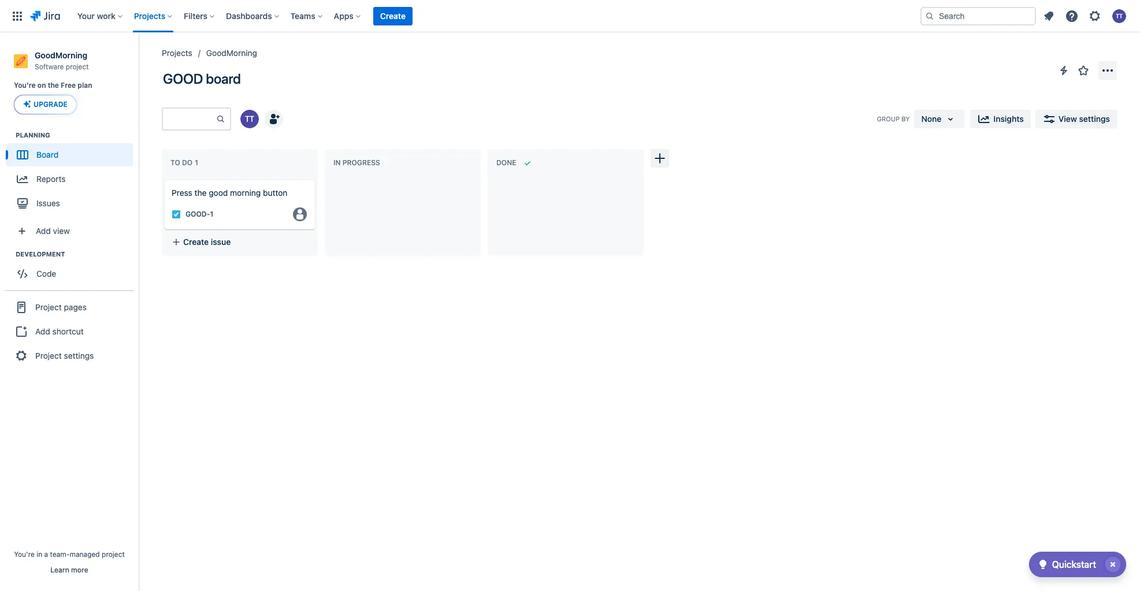 Task type: locate. For each thing, give the bounding box(es) containing it.
project pages link
[[5, 295, 134, 320]]

add left "shortcut"
[[35, 326, 50, 336]]

do
[[182, 158, 193, 167]]

0 horizontal spatial goodmorning
[[35, 50, 87, 60]]

add
[[36, 226, 51, 236], [35, 326, 50, 336]]

teams
[[291, 11, 315, 21]]

the
[[48, 81, 59, 90], [195, 188, 207, 198]]

1 horizontal spatial goodmorning
[[206, 48, 257, 58]]

planning group
[[6, 131, 138, 219]]

managed
[[70, 550, 100, 559]]

add view
[[36, 226, 70, 236]]

goodmorning link
[[206, 46, 257, 60]]

0 horizontal spatial settings
[[64, 351, 94, 361]]

settings right view
[[1079, 114, 1110, 124]]

1 horizontal spatial the
[[195, 188, 207, 198]]

your work
[[77, 11, 115, 21]]

help image
[[1065, 9, 1079, 23]]

code
[[36, 269, 56, 279]]

1 horizontal spatial settings
[[1079, 114, 1110, 124]]

you're for you're on the free plan
[[14, 81, 36, 90]]

filters
[[184, 11, 208, 21]]

settings inside project settings link
[[64, 351, 94, 361]]

project right "managed"
[[102, 550, 125, 559]]

0 horizontal spatial the
[[48, 81, 59, 90]]

goodmorning up board
[[206, 48, 257, 58]]

the right on
[[48, 81, 59, 90]]

goodmorning up software
[[35, 50, 87, 60]]

1 project from the top
[[35, 302, 62, 312]]

create inside button
[[183, 237, 209, 247]]

star good board image
[[1077, 64, 1091, 77]]

dashboards
[[226, 11, 272, 21]]

issue
[[211, 237, 231, 247]]

upgrade
[[34, 100, 68, 109]]

projects
[[134, 11, 165, 21], [162, 48, 192, 58]]

create left issue
[[183, 237, 209, 247]]

2 you're from the top
[[14, 550, 35, 559]]

1 horizontal spatial project
[[102, 550, 125, 559]]

goodmorning
[[206, 48, 257, 58], [35, 50, 87, 60]]

0 vertical spatial create
[[380, 11, 406, 21]]

insights button
[[971, 110, 1031, 128]]

your
[[77, 11, 95, 21]]

free
[[61, 81, 76, 90]]

group by
[[877, 115, 910, 123]]

to do element
[[170, 158, 200, 167]]

create inside button
[[380, 11, 406, 21]]

1 vertical spatial add
[[35, 326, 50, 336]]

you're left on
[[14, 81, 36, 90]]

project for project settings
[[35, 351, 62, 361]]

quickstart button
[[1029, 552, 1126, 577]]

project down add shortcut
[[35, 351, 62, 361]]

settings inside view settings button
[[1079, 114, 1110, 124]]

create issue button
[[165, 232, 315, 252]]

0 vertical spatial add
[[36, 226, 51, 236]]

goodmorning inside "goodmorning software project"
[[35, 50, 87, 60]]

on
[[37, 81, 46, 90]]

create button
[[373, 7, 413, 25]]

1 vertical spatial projects
[[162, 48, 192, 58]]

in
[[333, 158, 341, 167]]

the left good
[[195, 188, 207, 198]]

you're left in
[[14, 550, 35, 559]]

2 project from the top
[[35, 351, 62, 361]]

goodmorning for goodmorning software project
[[35, 50, 87, 60]]

you're for you're in a team-managed project
[[14, 550, 35, 559]]

add inside button
[[35, 326, 50, 336]]

1 vertical spatial the
[[195, 188, 207, 198]]

projects inside popup button
[[134, 11, 165, 21]]

settings down add shortcut button
[[64, 351, 94, 361]]

0 vertical spatial project
[[66, 62, 89, 71]]

group
[[5, 290, 134, 372]]

1 vertical spatial project
[[35, 351, 62, 361]]

1
[[210, 210, 213, 219]]

search image
[[925, 11, 935, 21]]

to do
[[170, 158, 193, 167]]

sidebar navigation image
[[126, 46, 151, 69]]

project pages
[[35, 302, 87, 312]]

issues
[[36, 198, 60, 208]]

software
[[35, 62, 64, 71]]

your profile and settings image
[[1113, 9, 1126, 23]]

add inside popup button
[[36, 226, 51, 236]]

projects right work
[[134, 11, 165, 21]]

work
[[97, 11, 115, 21]]

press the good morning button
[[172, 188, 288, 198]]

create issue image
[[158, 172, 172, 186]]

settings for project settings
[[64, 351, 94, 361]]

0 vertical spatial settings
[[1079, 114, 1110, 124]]

check image
[[1036, 558, 1050, 572]]

0 vertical spatial project
[[35, 302, 62, 312]]

0 horizontal spatial project
[[66, 62, 89, 71]]

you're in a team-managed project
[[14, 550, 125, 559]]

1 vertical spatial you're
[[14, 550, 35, 559]]

0 horizontal spatial create
[[183, 237, 209, 247]]

issues link
[[6, 192, 133, 215]]

1 horizontal spatial create
[[380, 11, 406, 21]]

1 you're from the top
[[14, 81, 36, 90]]

0 vertical spatial projects
[[134, 11, 165, 21]]

your work button
[[74, 7, 127, 25]]

0 vertical spatial you're
[[14, 81, 36, 90]]

project
[[66, 62, 89, 71], [102, 550, 125, 559]]

none
[[922, 114, 942, 124]]

group
[[877, 115, 900, 123]]

1 vertical spatial create
[[183, 237, 209, 247]]

jira image
[[30, 9, 60, 23], [30, 9, 60, 23]]

you're on the free plan
[[14, 81, 92, 90]]

development group
[[6, 250, 138, 289]]

project up plan
[[66, 62, 89, 71]]

create
[[380, 11, 406, 21], [183, 237, 209, 247]]

learn more button
[[50, 566, 88, 575]]

dismiss quickstart image
[[1104, 555, 1122, 574]]

create for create
[[380, 11, 406, 21]]

1 vertical spatial settings
[[64, 351, 94, 361]]

add left the view
[[36, 226, 51, 236]]

you're
[[14, 81, 36, 90], [14, 550, 35, 559]]

create right apps popup button
[[380, 11, 406, 21]]

project
[[35, 302, 62, 312], [35, 351, 62, 361]]

insights image
[[978, 112, 991, 126]]

good-
[[186, 210, 210, 219]]

banner
[[0, 0, 1140, 32]]

1 vertical spatial project
[[102, 550, 125, 559]]

project up add shortcut
[[35, 302, 62, 312]]

settings
[[1079, 114, 1110, 124], [64, 351, 94, 361]]

projects up good
[[162, 48, 192, 58]]

goodmorning software project
[[35, 50, 89, 71]]

in progress
[[333, 158, 380, 167]]

development
[[16, 250, 65, 258]]



Task type: describe. For each thing, give the bounding box(es) containing it.
goodmorning for goodmorning
[[206, 48, 257, 58]]

view settings button
[[1036, 110, 1117, 128]]

development image
[[2, 248, 16, 261]]

appswitcher icon image
[[10, 9, 24, 23]]

insights
[[994, 114, 1024, 124]]

settings image
[[1088, 9, 1102, 23]]

add view button
[[7, 220, 132, 243]]

planning image
[[2, 128, 16, 142]]

group containing project pages
[[5, 290, 134, 372]]

learn
[[50, 566, 69, 574]]

more
[[71, 566, 88, 574]]

board
[[36, 150, 58, 159]]

more image
[[1101, 64, 1115, 77]]

projects for projects popup button on the left
[[134, 11, 165, 21]]

button
[[263, 188, 288, 198]]

unassigned image
[[293, 207, 307, 221]]

task image
[[172, 210, 181, 219]]

board link
[[6, 144, 133, 167]]

projects link
[[162, 46, 192, 60]]

good
[[209, 188, 228, 198]]

code link
[[6, 263, 133, 286]]

add for add view
[[36, 226, 51, 236]]

good-1
[[186, 210, 213, 219]]

add shortcut
[[35, 326, 84, 336]]

morning
[[230, 188, 261, 198]]

Search this board text field
[[163, 109, 216, 129]]

filters button
[[180, 7, 219, 25]]

good-1 link
[[186, 209, 213, 219]]

project for project pages
[[35, 302, 62, 312]]

reports
[[36, 174, 66, 184]]

banner containing your work
[[0, 0, 1140, 32]]

project inside "goodmorning software project"
[[66, 62, 89, 71]]

apps
[[334, 11, 354, 21]]

automations menu button icon image
[[1057, 63, 1071, 77]]

press
[[172, 188, 192, 198]]

create for create issue
[[183, 237, 209, 247]]

good
[[163, 71, 203, 87]]

none button
[[915, 110, 965, 128]]

project settings link
[[5, 343, 134, 369]]

team-
[[50, 550, 70, 559]]

view
[[53, 226, 70, 236]]

to
[[170, 158, 180, 167]]

Search field
[[921, 7, 1036, 25]]

view
[[1059, 114, 1077, 124]]

add people image
[[267, 112, 281, 126]]

terry turtle image
[[240, 110, 259, 128]]

notifications image
[[1042, 9, 1056, 23]]

in
[[37, 550, 42, 559]]

settings for view settings
[[1079, 114, 1110, 124]]

create issue
[[183, 237, 231, 247]]

teams button
[[287, 7, 327, 25]]

view settings
[[1059, 114, 1110, 124]]

done
[[496, 158, 516, 167]]

projects button
[[130, 7, 177, 25]]

add for add shortcut
[[35, 326, 50, 336]]

shortcut
[[52, 326, 84, 336]]

create column image
[[653, 151, 667, 165]]

quickstart
[[1052, 559, 1096, 570]]

board
[[206, 71, 241, 87]]

reports link
[[6, 167, 133, 192]]

project settings
[[35, 351, 94, 361]]

0 vertical spatial the
[[48, 81, 59, 90]]

by
[[902, 115, 910, 123]]

plan
[[78, 81, 92, 90]]

upgrade button
[[14, 96, 76, 114]]

a
[[44, 550, 48, 559]]

pages
[[64, 302, 87, 312]]

dashboards button
[[223, 7, 284, 25]]

apps button
[[330, 7, 365, 25]]

learn more
[[50, 566, 88, 574]]

add shortcut button
[[5, 320, 134, 343]]

planning
[[16, 131, 50, 139]]

good board
[[163, 71, 241, 87]]

projects for projects link
[[162, 48, 192, 58]]

progress
[[343, 158, 380, 167]]

primary element
[[7, 0, 921, 32]]



Task type: vqa. For each thing, say whether or not it's contained in the screenshot.
add
yes



